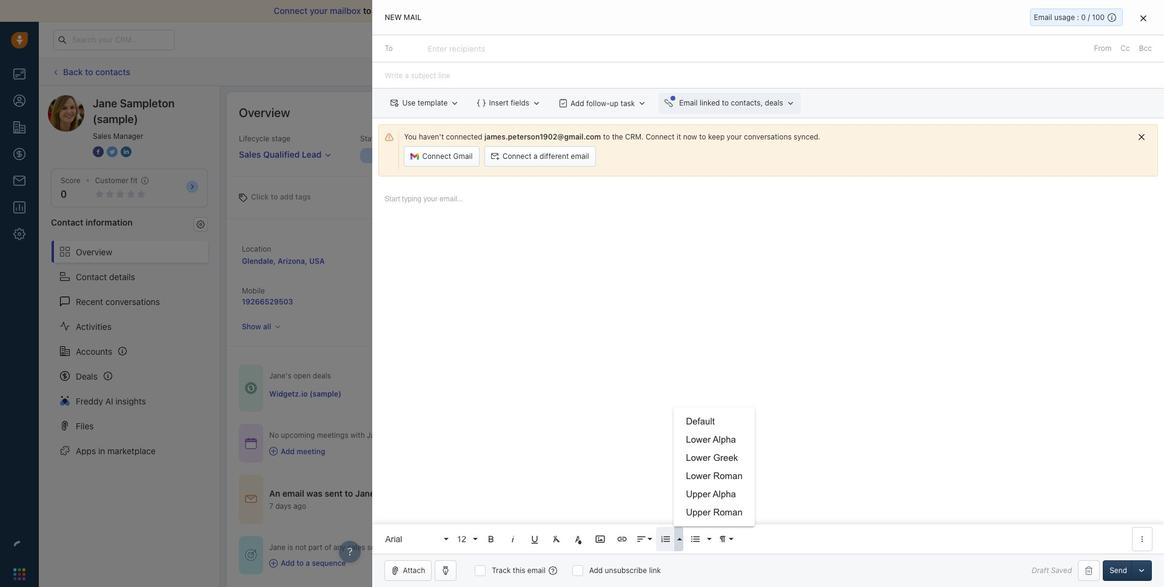 Task type: describe. For each thing, give the bounding box(es) containing it.
customer fit
[[95, 176, 138, 185]]

container_wx8msf4aqz5i3rn1 image for no upcoming meetings with jane.
[[245, 437, 257, 449]]

email right this
[[528, 566, 546, 575]]

usage
[[1055, 13, 1076, 22]]

more misc image
[[1137, 534, 1148, 545]]

you
[[404, 132, 417, 141]]

application containing default
[[373, 183, 1165, 554]]

:
[[1078, 13, 1080, 22]]

unordered list image
[[691, 534, 702, 545]]

new mail
[[385, 13, 422, 22]]

email inside the an email was sent to jane 7 days ago
[[283, 488, 304, 498]]

connect a different email
[[503, 152, 589, 161]]

lower alpha link
[[674, 431, 755, 449]]

sales inside "link"
[[239, 149, 261, 160]]

mobile
[[242, 286, 265, 295]]

to right back
[[85, 67, 93, 77]]

open
[[294, 371, 311, 380]]

sequence
[[312, 559, 346, 568]]

freddy
[[76, 396, 103, 406]]

click to add tags
[[251, 192, 311, 201]]

linked
[[700, 98, 720, 107]]

contacts,
[[731, 98, 763, 107]]

activities
[[76, 321, 112, 332]]

0 vertical spatial days
[[898, 35, 912, 43]]

italic (⌘i) image
[[508, 534, 519, 545]]

insights
[[116, 396, 146, 406]]

glendale, arizona, usa link
[[242, 257, 325, 266]]

a inside the connect a different email button
[[534, 152, 538, 161]]

sales qualified lead link
[[239, 144, 332, 161]]

all
[[263, 322, 271, 331]]

new for new
[[421, 151, 436, 160]]

the
[[612, 132, 623, 141]]

tags
[[295, 192, 311, 201]]

email right sync
[[566, 5, 588, 16]]

sent
[[325, 488, 343, 498]]

ago
[[294, 501, 306, 511]]

lower for lower greek
[[686, 453, 711, 463]]

this
[[513, 566, 526, 575]]

customer
[[95, 176, 128, 185]]

roman for lower roman
[[714, 471, 743, 481]]

insert fields
[[489, 98, 530, 107]]

explore
[[936, 35, 962, 44]]

attach button
[[385, 561, 432, 581]]

email inside button
[[571, 152, 589, 161]]

ai
[[105, 396, 113, 406]]

template
[[418, 98, 448, 107]]

add for add unsubscribe link
[[589, 566, 603, 575]]

lower for lower alpha
[[686, 434, 711, 445]]

unsubscribe
[[605, 566, 647, 575]]

way
[[517, 5, 533, 16]]

upper for upper roman
[[686, 507, 711, 517]]

use
[[402, 98, 416, 107]]

add unsubscribe link
[[589, 566, 661, 575]]

1
[[1082, 33, 1086, 40]]

arial
[[385, 534, 402, 544]]

sales qualified lead
[[239, 149, 322, 160]]

1 horizontal spatial your
[[727, 132, 742, 141]]

1 horizontal spatial conversations
[[744, 132, 792, 141]]

Search your CRM... text field
[[53, 29, 175, 50]]

accounts
[[76, 346, 112, 356]]

contact information
[[51, 217, 133, 228]]

email linked to contacts, deals button
[[659, 93, 801, 114]]

customize overview
[[1062, 108, 1131, 117]]

1 vertical spatial deals
[[313, 371, 331, 380]]

customize overview button
[[1044, 104, 1137, 121]]

lower roman
[[686, 471, 743, 481]]

0 horizontal spatial your
[[310, 5, 328, 16]]

mail
[[404, 13, 422, 22]]

with
[[351, 431, 365, 440]]

jane is not part of any sales sequence.
[[269, 543, 403, 552]]

add for add follow-up task
[[571, 99, 585, 108]]

information
[[86, 217, 133, 228]]

new for new mail
[[385, 13, 402, 22]]

status
[[360, 134, 382, 143]]

draft
[[1032, 566, 1050, 575]]

widgetz.io
[[269, 389, 308, 398]]

show all
[[242, 322, 271, 331]]

linkedin circled image
[[121, 146, 132, 158]]

customize
[[1062, 108, 1098, 117]]

a inside "add to a sequence" link
[[306, 559, 310, 568]]

conversations.
[[590, 5, 649, 16]]

follow-
[[587, 99, 610, 108]]

19266529503 link
[[242, 297, 293, 306]]

to inside the an email was sent to jane 7 days ago
[[345, 488, 353, 498]]

to right now in the top right of the page
[[700, 132, 706, 141]]

Enter recipients text field
[[428, 39, 488, 58]]

track
[[492, 566, 511, 575]]

track this email
[[492, 566, 546, 575]]

gmail
[[453, 152, 473, 161]]

deliverability
[[408, 5, 459, 16]]

default
[[686, 416, 715, 426]]

0 horizontal spatial overview
[[76, 247, 112, 257]]

is
[[288, 543, 293, 552]]

connect left it on the right top of page
[[646, 132, 675, 141]]

draft saved
[[1032, 566, 1073, 575]]

mailbox
[[330, 5, 361, 16]]

1 vertical spatial conversations
[[105, 296, 160, 307]]

0 button
[[61, 189, 67, 200]]

recent conversations
[[76, 296, 160, 307]]

jane.
[[367, 431, 386, 440]]

connect gmail
[[422, 152, 473, 161]]

any
[[334, 543, 346, 552]]

upper alpha
[[686, 489, 736, 499]]

container_wx8msf4aqz5i3rn1 image for jane's open deals
[[245, 382, 257, 394]]

to
[[385, 44, 393, 53]]

insert
[[489, 98, 509, 107]]

lifecycle stage
[[239, 134, 291, 143]]

widgetz.io (sample) link
[[269, 389, 342, 399]]

lower greek link
[[674, 449, 755, 467]]

stage
[[272, 134, 291, 143]]

mng settings image
[[197, 220, 205, 229]]



Task type: vqa. For each thing, say whether or not it's contained in the screenshot.
container_WX8MsF4aQZ5i3RN1 icon related to An email was sent to Jane
yes



Task type: locate. For each thing, give the bounding box(es) containing it.
freshworks switcher image
[[13, 568, 25, 580]]

contacted link
[[490, 148, 619, 163]]

0 vertical spatial upper
[[686, 489, 711, 499]]

deals right contacts,
[[765, 98, 784, 107]]

0 vertical spatial roman
[[714, 471, 743, 481]]

(sample) inside jane sampleton (sample) sales manager
[[93, 113, 138, 126]]

0 vertical spatial of
[[556, 5, 564, 16]]

email linked to contacts, deals
[[680, 98, 784, 107]]

and
[[462, 5, 477, 16]]

container_wx8msf4aqz5i3rn1 image inside "add to a sequence" link
[[269, 559, 278, 568]]

Write a subject line text field
[[373, 63, 1165, 88]]

jane for not
[[269, 543, 286, 552]]

lower for lower roman
[[686, 471, 711, 481]]

1 vertical spatial 0
[[61, 189, 67, 200]]

jane
[[93, 97, 117, 110], [355, 488, 375, 498], [269, 543, 286, 552]]

link
[[649, 566, 661, 575]]

lower down lower alpha
[[686, 453, 711, 463]]

connect down james.peterson1902@gmail.com
[[503, 152, 532, 161]]

files
[[76, 421, 94, 431]]

2 vertical spatial jane
[[269, 543, 286, 552]]

days
[[898, 35, 912, 43], [276, 501, 292, 511]]

upper roman
[[686, 507, 743, 517]]

container_wx8msf4aqz5i3rn1 image down no on the left bottom
[[269, 447, 278, 456]]

location
[[242, 244, 271, 254]]

container_wx8msf4aqz5i3rn1 image left 7
[[245, 493, 257, 505]]

0 vertical spatial new
[[385, 13, 402, 22]]

to
[[363, 5, 371, 16], [85, 67, 93, 77], [722, 98, 729, 107], [603, 132, 610, 141], [700, 132, 706, 141], [271, 192, 278, 201], [345, 488, 353, 498], [297, 559, 304, 568]]

deals
[[76, 371, 98, 381]]

dialog
[[373, 0, 1165, 587]]

1 horizontal spatial sales
[[239, 149, 261, 160]]

overview
[[1100, 108, 1131, 117]]

was
[[307, 488, 323, 498]]

to left the in the top of the page
[[603, 132, 610, 141]]

100
[[1093, 13, 1105, 22]]

jane down the contacts
[[93, 97, 117, 110]]

1 lower from the top
[[686, 434, 711, 445]]

upper down upper alpha
[[686, 507, 711, 517]]

email image
[[1045, 34, 1053, 45]]

to right mailbox
[[363, 5, 371, 16]]

1 vertical spatial alpha
[[713, 489, 736, 499]]

upper inside upper roman link
[[686, 507, 711, 517]]

no
[[269, 431, 279, 440]]

roman
[[714, 471, 743, 481], [714, 507, 743, 517]]

lower down default
[[686, 434, 711, 445]]

send
[[1110, 566, 1128, 575]]

2-
[[508, 5, 517, 16]]

add down "is"
[[281, 559, 295, 568]]

1 horizontal spatial new
[[421, 151, 436, 160]]

of left 'any'
[[325, 543, 332, 552]]

usa
[[309, 257, 325, 266]]

3 container_wx8msf4aqz5i3rn1 image from the top
[[245, 549, 257, 561]]

19266529503
[[242, 297, 293, 306]]

1 vertical spatial contact
[[76, 271, 107, 282]]

0 vertical spatial in
[[881, 35, 887, 43]]

of right sync
[[556, 5, 564, 16]]

your trial ends in 21 days
[[833, 35, 912, 43]]

0 right :
[[1082, 13, 1086, 22]]

you haven't connected james.peterson1902@gmail.com to the crm. connect it now to keep your conversations synced.
[[404, 132, 821, 141]]

jane's
[[269, 371, 292, 380]]

email left usage
[[1035, 13, 1053, 22]]

0 inside score 0
[[61, 189, 67, 200]]

0 vertical spatial lower
[[686, 434, 711, 445]]

1 horizontal spatial (sample)
[[310, 389, 342, 398]]

0 horizontal spatial new
[[385, 13, 402, 22]]

widgetz.io (sample) row
[[269, 382, 861, 407]]

0 horizontal spatial email
[[680, 98, 698, 107]]

connected
[[446, 132, 483, 141]]

not
[[295, 543, 307, 552]]

arizona,
[[278, 257, 307, 266]]

sales inside jane sampleton (sample) sales manager
[[93, 132, 111, 141]]

1 vertical spatial new
[[421, 151, 436, 160]]

to right linked
[[722, 98, 729, 107]]

connect left mailbox
[[274, 5, 308, 16]]

upper inside upper alpha link
[[686, 489, 711, 499]]

location glendale, arizona, usa
[[242, 244, 325, 266]]

upper roman link
[[674, 503, 755, 522]]

explore plans link
[[929, 32, 989, 47]]

0 vertical spatial (sample)
[[93, 113, 138, 126]]

your right keep
[[727, 132, 742, 141]]

manager
[[113, 132, 143, 141]]

email
[[1035, 13, 1053, 22], [680, 98, 698, 107]]

email for email linked to contacts, deals
[[680, 98, 698, 107]]

1 horizontal spatial email
[[1035, 13, 1053, 22]]

to right sent at the bottom
[[345, 488, 353, 498]]

to inside button
[[722, 98, 729, 107]]

container_wx8msf4aqz5i3rn1 image
[[269, 447, 278, 456], [245, 493, 257, 505], [269, 559, 278, 568]]

email inside email linked to contacts, deals button
[[680, 98, 698, 107]]

it
[[677, 132, 681, 141]]

sales down lifecycle
[[239, 149, 261, 160]]

use template
[[402, 98, 448, 107]]

add left "follow-"
[[571, 99, 585, 108]]

details
[[109, 271, 135, 282]]

sync
[[535, 5, 554, 16]]

1 vertical spatial lower
[[686, 453, 711, 463]]

jane inside the an email was sent to jane 7 days ago
[[355, 488, 375, 498]]

new link
[[360, 148, 490, 163]]

0 horizontal spatial conversations
[[105, 296, 160, 307]]

cell
[[565, 382, 713, 406], [713, 383, 861, 407]]

0 vertical spatial container_wx8msf4aqz5i3rn1 image
[[245, 382, 257, 394]]

0 horizontal spatial in
[[98, 446, 105, 456]]

upper for upper alpha
[[686, 489, 711, 499]]

0 horizontal spatial deals
[[313, 371, 331, 380]]

container_wx8msf4aqz5i3rn1 image left widgetz.io
[[245, 382, 257, 394]]

(sample)
[[93, 113, 138, 126], [310, 389, 342, 398]]

0 vertical spatial 0
[[1082, 13, 1086, 22]]

connect down haven't
[[422, 152, 451, 161]]

0 vertical spatial deals
[[765, 98, 784, 107]]

0 horizontal spatial (sample)
[[93, 113, 138, 126]]

use template button
[[385, 93, 466, 114]]

alpha down lower roman link
[[713, 489, 736, 499]]

conversations left synced.
[[744, 132, 792, 141]]

1 vertical spatial of
[[325, 543, 332, 552]]

1 horizontal spatial days
[[898, 35, 912, 43]]

0 horizontal spatial days
[[276, 501, 292, 511]]

meetings
[[317, 431, 349, 440]]

days right 7
[[276, 501, 292, 511]]

freddy ai insights
[[76, 396, 146, 406]]

1 vertical spatial roman
[[714, 507, 743, 517]]

1 horizontal spatial 0
[[1082, 13, 1086, 22]]

overview up lifecycle stage
[[239, 106, 290, 120]]

2 roman from the top
[[714, 507, 743, 517]]

alpha for lower alpha
[[713, 434, 736, 445]]

add down upcoming
[[281, 447, 295, 456]]

0 vertical spatial contact
[[51, 217, 83, 228]]

explore plans
[[936, 35, 983, 44]]

container_wx8msf4aqz5i3rn1 image left add to a sequence
[[269, 559, 278, 568]]

container_wx8msf4aqz5i3rn1 image for jane is not part of any sales sequence.
[[269, 559, 278, 568]]

(sample) up manager at the left of page
[[93, 113, 138, 126]]

0 vertical spatial sales
[[93, 132, 111, 141]]

1 vertical spatial your
[[727, 132, 742, 141]]

0
[[1082, 13, 1086, 22], [61, 189, 67, 200]]

2 upper from the top
[[686, 507, 711, 517]]

12
[[457, 534, 466, 544]]

1 upper from the top
[[686, 489, 711, 499]]

trial
[[849, 35, 862, 43]]

1 horizontal spatial in
[[881, 35, 887, 43]]

0 vertical spatial jane
[[93, 97, 117, 110]]

to left add
[[271, 192, 278, 201]]

1 vertical spatial container_wx8msf4aqz5i3rn1 image
[[245, 493, 257, 505]]

a
[[534, 152, 538, 161], [306, 559, 310, 568]]

from
[[1095, 44, 1112, 53]]

jane inside jane sampleton (sample) sales manager
[[93, 97, 117, 110]]

connect your mailbox link
[[274, 5, 363, 16]]

improve
[[374, 5, 406, 16]]

add meeting
[[281, 447, 325, 456]]

in left 21
[[881, 35, 887, 43]]

facebook circled image
[[93, 146, 104, 158]]

twitter circled image
[[107, 146, 118, 158]]

2 lower from the top
[[686, 453, 711, 463]]

now
[[683, 132, 698, 141]]

contact down 0 button
[[51, 217, 83, 228]]

lead
[[302, 149, 322, 160]]

your left mailbox
[[310, 5, 328, 16]]

lower alpha
[[686, 434, 736, 445]]

jane left "is"
[[269, 543, 286, 552]]

1 link
[[1072, 31, 1090, 49]]

default link
[[674, 413, 755, 431]]

mobile 19266529503
[[242, 286, 293, 306]]

bcc
[[1140, 44, 1153, 53]]

0 vertical spatial overview
[[239, 106, 290, 120]]

connect for connect your mailbox to improve deliverability and enable 2-way sync of email conversations.
[[274, 5, 308, 16]]

0 down score
[[61, 189, 67, 200]]

connect a different email button
[[485, 146, 596, 167]]

email usage : 0 / 100
[[1035, 13, 1105, 22]]

1 vertical spatial in
[[98, 446, 105, 456]]

upper down lower roman link
[[686, 489, 711, 499]]

a left different
[[534, 152, 538, 161]]

1 vertical spatial jane
[[355, 488, 375, 498]]

dialog containing default
[[373, 0, 1165, 587]]

1 horizontal spatial overview
[[239, 106, 290, 120]]

james.peterson1902@gmail.com
[[485, 132, 601, 141]]

email right different
[[571, 152, 589, 161]]

1 vertical spatial days
[[276, 501, 292, 511]]

a down not
[[306, 559, 310, 568]]

0 horizontal spatial a
[[306, 559, 310, 568]]

0 vertical spatial container_wx8msf4aqz5i3rn1 image
[[269, 447, 278, 456]]

qualified
[[263, 149, 300, 160]]

jane right sent at the bottom
[[355, 488, 375, 498]]

0 horizontal spatial of
[[325, 543, 332, 552]]

contacted
[[540, 151, 577, 160]]

deals inside button
[[765, 98, 784, 107]]

new down haven't
[[421, 151, 436, 160]]

sales
[[348, 543, 365, 552]]

to down not
[[297, 559, 304, 568]]

0 vertical spatial alpha
[[713, 434, 736, 445]]

back to contacts
[[63, 67, 130, 77]]

connect
[[274, 5, 308, 16], [646, 132, 675, 141], [422, 152, 451, 161], [503, 152, 532, 161]]

roman down the greek at the bottom right of page
[[714, 471, 743, 481]]

1 vertical spatial (sample)
[[310, 389, 342, 398]]

contact for contact details
[[76, 271, 107, 282]]

(sample) inside 'link'
[[310, 389, 342, 398]]

part
[[309, 543, 323, 552]]

days inside the an email was sent to jane 7 days ago
[[276, 501, 292, 511]]

overview up contact details
[[76, 247, 112, 257]]

contact up recent
[[76, 271, 107, 282]]

application
[[373, 183, 1165, 554]]

0 horizontal spatial jane
[[93, 97, 117, 110]]

add for add meeting
[[281, 447, 295, 456]]

add to a sequence link
[[269, 558, 403, 568]]

add left unsubscribe on the bottom of page
[[589, 566, 603, 575]]

1 vertical spatial container_wx8msf4aqz5i3rn1 image
[[245, 437, 257, 449]]

apps
[[76, 446, 96, 456]]

1 vertical spatial overview
[[76, 247, 112, 257]]

new left the mail
[[385, 13, 402, 22]]

2 container_wx8msf4aqz5i3rn1 image from the top
[[245, 437, 257, 449]]

upper alpha link
[[674, 485, 755, 503]]

1 vertical spatial email
[[680, 98, 698, 107]]

sales up facebook circled icon
[[93, 132, 111, 141]]

jane for (sample)
[[93, 97, 117, 110]]

email left linked
[[680, 98, 698, 107]]

close image
[[1141, 14, 1147, 22]]

container_wx8msf4aqz5i3rn1 image left "is"
[[245, 549, 257, 561]]

connect for connect a different email
[[503, 152, 532, 161]]

container_wx8msf4aqz5i3rn1 image for no upcoming meetings with jane.
[[269, 447, 278, 456]]

add
[[571, 99, 585, 108], [281, 447, 295, 456], [281, 559, 295, 568], [589, 566, 603, 575]]

12 button
[[453, 527, 479, 551]]

0 horizontal spatial sales
[[93, 132, 111, 141]]

contacts
[[95, 67, 130, 77]]

0 vertical spatial conversations
[[744, 132, 792, 141]]

lower roman link
[[674, 467, 755, 485]]

1 vertical spatial upper
[[686, 507, 711, 517]]

add for add to a sequence
[[281, 559, 295, 568]]

1 horizontal spatial a
[[534, 152, 538, 161]]

0 vertical spatial your
[[310, 5, 328, 16]]

(sample) down open
[[310, 389, 342, 398]]

alpha up the greek at the bottom right of page
[[713, 434, 736, 445]]

/
[[1088, 13, 1091, 22]]

1 vertical spatial a
[[306, 559, 310, 568]]

connect for connect gmail
[[422, 152, 451, 161]]

0 vertical spatial a
[[534, 152, 538, 161]]

2 vertical spatial lower
[[686, 471, 711, 481]]

alpha for upper alpha
[[713, 489, 736, 499]]

show
[[242, 322, 261, 331]]

1 roman from the top
[[714, 471, 743, 481]]

0 vertical spatial email
[[1035, 13, 1053, 22]]

lifecycle
[[239, 134, 270, 143]]

container_wx8msf4aqz5i3rn1 image left no on the left bottom
[[245, 437, 257, 449]]

1 vertical spatial sales
[[239, 149, 261, 160]]

sampleton
[[120, 97, 175, 110]]

email up ago
[[283, 488, 304, 498]]

container_wx8msf4aqz5i3rn1 image inside add meeting link
[[269, 447, 278, 456]]

add
[[280, 192, 294, 201]]

deals right open
[[313, 371, 331, 380]]

conversations down details
[[105, 296, 160, 307]]

3 lower from the top
[[686, 471, 711, 481]]

container_wx8msf4aqz5i3rn1 image
[[245, 382, 257, 394], [245, 437, 257, 449], [245, 549, 257, 561]]

days right 21
[[898, 35, 912, 43]]

0 horizontal spatial 0
[[61, 189, 67, 200]]

in right apps
[[98, 446, 105, 456]]

roman down upper alpha link
[[714, 507, 743, 517]]

roman for upper roman
[[714, 507, 743, 517]]

contact for contact information
[[51, 217, 83, 228]]

1 horizontal spatial deals
[[765, 98, 784, 107]]

1 horizontal spatial of
[[556, 5, 564, 16]]

1 container_wx8msf4aqz5i3rn1 image from the top
[[245, 382, 257, 394]]

2 alpha from the top
[[713, 489, 736, 499]]

1 alpha from the top
[[713, 434, 736, 445]]

email for email usage : 0 / 100
[[1035, 13, 1053, 22]]

container_wx8msf4aqz5i3rn1 image for jane is not part of any sales sequence.
[[245, 549, 257, 561]]

2 horizontal spatial jane
[[355, 488, 375, 498]]

2 vertical spatial container_wx8msf4aqz5i3rn1 image
[[245, 549, 257, 561]]

2 vertical spatial container_wx8msf4aqz5i3rn1 image
[[269, 559, 278, 568]]

1 horizontal spatial jane
[[269, 543, 286, 552]]

sequence.
[[367, 543, 403, 552]]

new
[[385, 13, 402, 22], [421, 151, 436, 160]]

lower up upper alpha
[[686, 471, 711, 481]]

add follow-up task
[[571, 99, 635, 108]]

paragraph format image
[[718, 534, 729, 545]]



